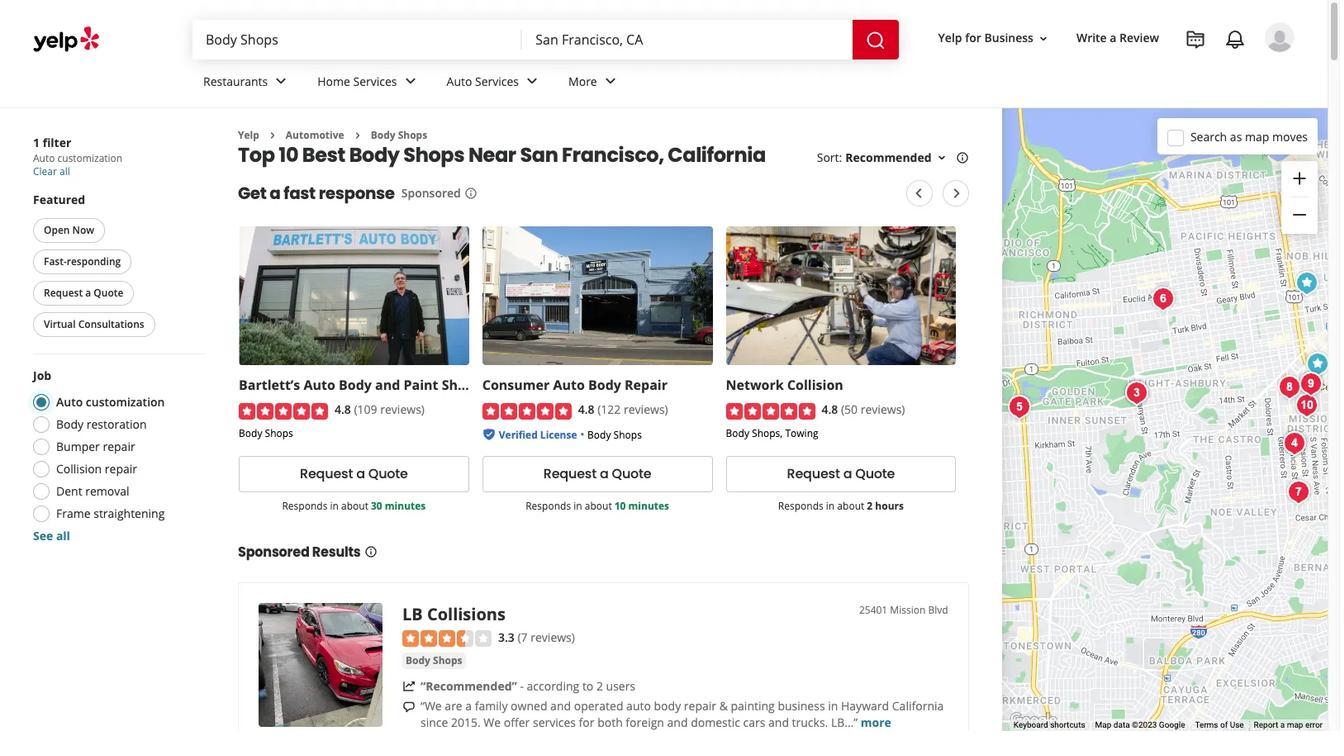 Task type: describe. For each thing, give the bounding box(es) containing it.
home
[[317, 73, 350, 89]]

1 vertical spatial body shops
[[588, 428, 642, 442]]

auto up license
[[553, 376, 585, 394]]

results
[[312, 543, 361, 562]]

&
[[719, 698, 728, 714]]

and right cars
[[768, 715, 789, 731]]

0 horizontal spatial california
[[668, 142, 766, 169]]

request a quote for consumer
[[543, 465, 652, 484]]

lb collisions
[[402, 603, 506, 625]]

4.8 star rating image for consumer
[[482, 403, 572, 420]]

network collision link
[[726, 376, 844, 394]]

Find text field
[[206, 31, 509, 49]]

(109
[[354, 402, 377, 418]]

top 10 best body shops near san francisco, california
[[238, 142, 766, 169]]

avenue body shop image
[[1295, 368, 1328, 401]]

request up responds in about 2 hours
[[787, 465, 840, 484]]

business
[[985, 30, 1034, 46]]

more
[[569, 73, 597, 89]]

terms of use
[[1195, 721, 1244, 730]]

are
[[445, 698, 463, 714]]

1 horizontal spatial 2
[[867, 499, 873, 513]]

filter
[[43, 135, 71, 150]]

carstar sunset auto reconstruction image
[[1003, 391, 1036, 424]]

lb collisions image
[[259, 603, 383, 727]]

restaurants
[[203, 73, 268, 89]]

responds for and
[[282, 499, 328, 513]]

write a review link
[[1070, 24, 1166, 53]]

(122
[[598, 402, 621, 418]]

0 horizontal spatial 16 info v2 image
[[364, 545, 377, 558]]

users
[[606, 679, 635, 694]]

verified
[[499, 428, 538, 442]]

shops inside body shops request a quote
[[265, 426, 293, 440]]

body restoration
[[56, 416, 147, 432]]

responds in about 2 hours
[[778, 499, 904, 513]]

virtual consultations button
[[33, 312, 155, 337]]

shops,
[[752, 426, 783, 440]]

auto customization
[[56, 394, 165, 410]]

in for network
[[826, 499, 835, 513]]

both
[[598, 715, 623, 731]]

24 chevron down v2 image
[[600, 71, 620, 91]]

25401
[[859, 603, 888, 617]]

moves
[[1272, 128, 1308, 144]]

1 filter auto customization clear all
[[33, 135, 122, 178]]

a inside group
[[85, 286, 91, 300]]

next image
[[947, 184, 967, 204]]

open now button
[[33, 218, 105, 243]]

near
[[468, 142, 516, 169]]

map
[[1095, 721, 1112, 730]]

west wind automotive image
[[1273, 371, 1306, 404]]

collision repair
[[56, 461, 137, 477]]

california inside "we are a family owned and operated auto body repair & painting business in hayward california since 2015. we offer services for both foreign and domestic cars and trucks. lb…"
[[892, 698, 944, 714]]

map region
[[820, 63, 1340, 731]]

business
[[778, 698, 825, 714]]

since
[[421, 715, 448, 731]]

about for repair
[[585, 499, 612, 513]]

see all button
[[33, 528, 70, 544]]

operated
[[574, 698, 623, 714]]

in for consumer
[[574, 499, 582, 513]]

©2023
[[1132, 721, 1157, 730]]

keyboard shortcuts
[[1014, 721, 1085, 730]]

body left shops,
[[726, 426, 749, 440]]

repair for bumper repair
[[103, 439, 135, 454]]

job
[[33, 368, 51, 383]]

a up responds in about 2 hours
[[843, 465, 852, 484]]

customization inside 1 filter auto customization clear all
[[57, 151, 122, 165]]

verified license button
[[499, 426, 577, 442]]

auto
[[626, 698, 651, 714]]

minutes for and
[[385, 499, 426, 513]]

a inside "we are a family owned and operated auto body repair & painting business in hayward california since 2015. we offer services for both foreign and domestic cars and trucks. lb…"
[[465, 698, 472, 714]]

report a map error
[[1254, 721, 1323, 730]]

top
[[238, 142, 275, 169]]

body inside button
[[406, 654, 430, 668]]

brad k. image
[[1265, 22, 1295, 52]]

collisions
[[427, 603, 506, 625]]

reviews) for bartlett's auto body and paint shop
[[380, 402, 425, 418]]

see
[[33, 528, 53, 544]]

keyboard
[[1014, 721, 1048, 730]]

in for bartlett's
[[330, 499, 339, 513]]

more
[[861, 715, 891, 731]]

collision inside option group
[[56, 461, 102, 477]]

(50
[[841, 402, 858, 418]]

a right get
[[270, 182, 281, 205]]

shortcuts
[[1050, 721, 1085, 730]]

mission
[[890, 603, 926, 617]]

pacific collision care image
[[1282, 476, 1315, 509]]

frame
[[56, 506, 91, 521]]

body up response
[[349, 142, 400, 169]]

restoration
[[87, 416, 147, 432]]

previous image
[[909, 184, 929, 204]]

get
[[238, 182, 266, 205]]

blvd
[[928, 603, 948, 617]]

removal
[[85, 483, 129, 499]]

responds in about 30 minutes
[[282, 499, 426, 513]]

3 responds from the left
[[778, 499, 824, 513]]

a inside body shops request a quote
[[356, 465, 365, 484]]

get a fast response
[[238, 182, 395, 205]]

quote up the responds in about 10 minutes
[[612, 465, 652, 484]]

4.8 star rating image for network
[[726, 403, 815, 420]]

automotive
[[286, 128, 344, 142]]

3 4.8 from the left
[[822, 402, 838, 418]]

3.3 star rating image
[[402, 631, 492, 647]]

1
[[33, 135, 40, 150]]

auto up body restoration
[[56, 394, 83, 410]]

of
[[1220, 721, 1228, 730]]

4.8 (122 reviews)
[[578, 402, 668, 418]]

3.3
[[498, 629, 515, 645]]

0 vertical spatial body shops link
[[371, 128, 427, 142]]

3 about from the left
[[837, 499, 865, 513]]

fast-responding
[[44, 255, 121, 269]]

shop
[[442, 376, 474, 394]]

services for home services
[[353, 73, 397, 89]]

map for error
[[1287, 721, 1303, 730]]

16 chevron down v2 image
[[1037, 32, 1050, 45]]

16 verified v2 image
[[482, 428, 496, 441]]

repair inside "we are a family owned and operated auto body repair & painting business in hayward california since 2015. we offer services for both foreign and domestic cars and trucks. lb…"
[[684, 698, 716, 714]]

terms
[[1195, 721, 1218, 730]]

responding
[[67, 255, 121, 269]]

body up (122
[[588, 376, 621, 394]]

for inside "button"
[[965, 30, 982, 46]]

a right report
[[1281, 721, 1285, 730]]

sponsored for sponsored
[[401, 185, 461, 201]]

zoom out image
[[1290, 205, 1310, 225]]

none field 'find'
[[206, 31, 509, 49]]

auto services
[[447, 73, 519, 89]]

featured group
[[30, 192, 205, 340]]

all inside 1 filter auto customization clear all
[[60, 164, 70, 178]]

best
[[302, 142, 345, 169]]

fast
[[284, 182, 315, 205]]

reviews) for network collision
[[861, 402, 905, 418]]

hours
[[875, 499, 904, 513]]

bartlett's
[[239, 376, 300, 394]]

see all
[[33, 528, 70, 544]]

more link
[[555, 59, 634, 107]]

straightening
[[94, 506, 165, 521]]

0 vertical spatial body shops
[[371, 128, 427, 142]]

search as map moves
[[1191, 128, 1308, 144]]

and up 4.8 (109 reviews) at the bottom left
[[375, 376, 400, 394]]

user actions element
[[925, 21, 1318, 122]]

frame straightening
[[56, 506, 165, 521]]

0 vertical spatial collision
[[787, 376, 844, 394]]

business categories element
[[190, 59, 1295, 107]]

virtual consultations
[[44, 317, 144, 331]]

"we are a family owned and operated auto body repair & painting business in hayward california since 2015. we offer services for both foreign and domestic cars and trucks. lb…"
[[421, 698, 944, 731]]

we
[[484, 715, 501, 731]]

customization inside option group
[[86, 394, 165, 410]]



Task type: vqa. For each thing, say whether or not it's contained in the screenshot.
the right Free
no



Task type: locate. For each thing, give the bounding box(es) containing it.
for down operated
[[579, 715, 595, 731]]

in left hours
[[826, 499, 835, 513]]

16 speech v2 image
[[402, 701, 416, 714]]

1 horizontal spatial sponsored
[[401, 185, 461, 201]]

request a quote button up responds in about 2 hours
[[726, 456, 956, 492]]

16 info v2 image right 16 chevron down v2 image
[[956, 151, 969, 165]]

network
[[726, 376, 784, 394]]

4.8 star rating image
[[239, 403, 328, 420], [482, 403, 572, 420], [726, 403, 815, 420]]

"we
[[421, 698, 442, 714]]

body right 16 chevron right v2 image
[[371, 128, 395, 142]]

1 vertical spatial california
[[892, 698, 944, 714]]

16 info v2 image right the "results"
[[364, 545, 377, 558]]

responds down license
[[526, 499, 571, 513]]

automotive link
[[286, 128, 344, 142]]

24 chevron down v2 image right "restaurants"
[[271, 71, 291, 91]]

0 horizontal spatial 24 chevron down v2 image
[[271, 71, 291, 91]]

2 services from the left
[[475, 73, 519, 89]]

reviews) right (50
[[861, 402, 905, 418]]

4.8 left (50
[[822, 402, 838, 418]]

0 vertical spatial map
[[1245, 128, 1269, 144]]

25401 mission blvd
[[859, 603, 948, 617]]

body shops right 16 chevron right v2 image
[[371, 128, 427, 142]]

request a quote button up the responds in about 10 minutes
[[482, 456, 713, 492]]

and
[[375, 376, 400, 394], [550, 698, 571, 714], [667, 715, 688, 731], [768, 715, 789, 731]]

sponsored left the "results"
[[238, 543, 310, 562]]

reviews) down repair
[[624, 402, 668, 418]]

1 vertical spatial yelp
[[238, 128, 259, 142]]

1 none field from the left
[[206, 31, 509, 49]]

to
[[582, 679, 594, 694]]

sponsored results
[[238, 543, 361, 562]]

yelp for yelp for business
[[938, 30, 962, 46]]

2 horizontal spatial 24 chevron down v2 image
[[522, 71, 542, 91]]

1 horizontal spatial 4.8
[[578, 402, 595, 418]]

request a quote button up responds in about 30 minutes at the bottom left
[[239, 456, 469, 492]]

4.8 star rating image up body shops, towing
[[726, 403, 815, 420]]

a right are
[[465, 698, 472, 714]]

-
[[520, 679, 524, 694]]

0 horizontal spatial 4.8
[[335, 402, 351, 418]]

auto up near
[[447, 73, 472, 89]]

california right hayward in the right bottom of the page
[[892, 698, 944, 714]]

1 horizontal spatial map
[[1287, 721, 1303, 730]]

24 chevron down v2 image
[[271, 71, 291, 91], [400, 71, 420, 91], [522, 71, 542, 91]]

response
[[319, 182, 395, 205]]

24 chevron down v2 image for auto services
[[522, 71, 542, 91]]

none field near
[[536, 31, 839, 49]]

painting
[[731, 698, 775, 714]]

data
[[1114, 721, 1130, 730]]

request a quote for network
[[787, 465, 895, 484]]

body
[[371, 128, 395, 142], [349, 142, 400, 169], [339, 376, 372, 394], [588, 376, 621, 394], [56, 416, 84, 432], [239, 426, 262, 440], [726, 426, 749, 440], [588, 428, 611, 442], [406, 654, 430, 668]]

quote up hours
[[855, 465, 895, 484]]

1 horizontal spatial 10
[[615, 499, 626, 513]]

search image
[[866, 30, 885, 50]]

1 horizontal spatial services
[[475, 73, 519, 89]]

body up (109
[[339, 376, 372, 394]]

0 vertical spatial 10
[[279, 142, 298, 169]]

home services link
[[304, 59, 433, 107]]

2 left hours
[[867, 499, 873, 513]]

16 info v2 image
[[464, 187, 477, 200]]

1 vertical spatial 10
[[615, 499, 626, 513]]

recommended
[[846, 150, 932, 166]]

yelp left business
[[938, 30, 962, 46]]

google
[[1159, 721, 1185, 730]]

request a quote button for bartlett's
[[239, 456, 469, 492]]

2 horizontal spatial request a quote
[[787, 465, 895, 484]]

quote up 30
[[368, 465, 408, 484]]

shops right 16 chevron right v2 image
[[398, 128, 427, 142]]

in up the lb…"
[[828, 698, 838, 714]]

3 4.8 star rating image from the left
[[726, 403, 815, 420]]

a right write
[[1110, 30, 1117, 46]]

request a quote up the responds in about 10 minutes
[[543, 465, 652, 484]]

0 horizontal spatial 2
[[597, 679, 603, 694]]

option group containing job
[[28, 368, 205, 545]]

1 vertical spatial map
[[1287, 721, 1303, 730]]

body up 16 trending v2 image
[[406, 654, 430, 668]]

quote inside featured group
[[94, 286, 123, 300]]

for left business
[[965, 30, 982, 46]]

auto inside business categories element
[[447, 73, 472, 89]]

quote up consultations
[[94, 286, 123, 300]]

request up responds in about 30 minutes at the bottom left
[[300, 465, 353, 484]]

1 horizontal spatial request a quote
[[543, 465, 652, 484]]

and down body
[[667, 715, 688, 731]]

sponsored
[[401, 185, 461, 201], [238, 543, 310, 562]]

1 horizontal spatial for
[[965, 30, 982, 46]]

0 horizontal spatial map
[[1245, 128, 1269, 144]]

shops inside body shops button
[[433, 654, 462, 668]]

1 horizontal spatial california
[[892, 698, 944, 714]]

in left 30
[[330, 499, 339, 513]]

24 chevron down v2 image for home services
[[400, 71, 420, 91]]

2 24 chevron down v2 image from the left
[[400, 71, 420, 91]]

"recommended" - according to 2 users
[[421, 679, 635, 694]]

shops down 4.8 (122 reviews)
[[614, 428, 642, 442]]

1 vertical spatial body shops link
[[402, 653, 466, 669]]

request
[[44, 286, 83, 300], [300, 465, 353, 484], [543, 465, 597, 484], [787, 465, 840, 484]]

stan carlsen body shop image
[[1120, 377, 1153, 410], [1120, 377, 1153, 410]]

trucks.
[[792, 715, 828, 731]]

minutes for repair
[[628, 499, 669, 513]]

map
[[1245, 128, 1269, 144], [1287, 721, 1303, 730]]

1 about from the left
[[341, 499, 368, 513]]

1 horizontal spatial 4.8 star rating image
[[482, 403, 572, 420]]

1 horizontal spatial 16 info v2 image
[[956, 151, 969, 165]]

repair for collision repair
[[105, 461, 137, 477]]

16 chevron right v2 image
[[266, 129, 279, 142]]

2 4.8 from the left
[[578, 402, 595, 418]]

0 vertical spatial for
[[965, 30, 982, 46]]

0 vertical spatial california
[[668, 142, 766, 169]]

yelp inside "button"
[[938, 30, 962, 46]]

repair
[[103, 439, 135, 454], [105, 461, 137, 477], [684, 698, 716, 714]]

for
[[965, 30, 982, 46], [579, 715, 595, 731]]

4.8 star rating image down bartlett's
[[239, 403, 328, 420]]

foreign
[[626, 715, 664, 731]]

services for auto services
[[475, 73, 519, 89]]

1 vertical spatial for
[[579, 715, 595, 731]]

in down license
[[574, 499, 582, 513]]

collision down the bumper
[[56, 461, 102, 477]]

2 vertical spatial repair
[[684, 698, 716, 714]]

1 vertical spatial repair
[[105, 461, 137, 477]]

0 horizontal spatial responds
[[282, 499, 328, 513]]

2 minutes from the left
[[628, 499, 669, 513]]

request a quote button down fast-responding button
[[33, 281, 134, 306]]

4.8 star rating image for bartlett's
[[239, 403, 328, 420]]

0 vertical spatial yelp
[[938, 30, 962, 46]]

offer
[[504, 715, 530, 731]]

option group
[[28, 368, 205, 545]]

body shops link down 3.3 star rating image
[[402, 653, 466, 669]]

request a quote button for network
[[726, 456, 956, 492]]

repair up domestic
[[684, 698, 716, 714]]

yelp left 16 chevron right v2 icon
[[238, 128, 259, 142]]

auto
[[447, 73, 472, 89], [33, 151, 55, 165], [304, 376, 335, 394], [553, 376, 585, 394], [56, 394, 83, 410]]

avenue body shop image
[[1295, 368, 1328, 401]]

0 horizontal spatial services
[[353, 73, 397, 89]]

request a quote inside featured group
[[44, 286, 123, 300]]

none field up home services
[[206, 31, 509, 49]]

fast-
[[44, 255, 67, 269]]

body
[[654, 698, 681, 714]]

group
[[1282, 161, 1318, 234]]

1 horizontal spatial responds
[[526, 499, 571, 513]]

auto right bartlett's
[[304, 376, 335, 394]]

collision up (50
[[787, 376, 844, 394]]

shops down bartlett's
[[265, 426, 293, 440]]

0 horizontal spatial none field
[[206, 31, 509, 49]]

according
[[527, 679, 579, 694]]

2 about from the left
[[585, 499, 612, 513]]

1 4.8 from the left
[[335, 402, 351, 418]]

4.8 star rating image up 'verified'
[[482, 403, 572, 420]]

featured
[[33, 192, 85, 207]]

map right as
[[1245, 128, 1269, 144]]

a inside "link"
[[1110, 30, 1117, 46]]

1 responds from the left
[[282, 499, 328, 513]]

body shops inside button
[[406, 654, 462, 668]]

none field up business categories element
[[536, 31, 839, 49]]

0 vertical spatial sponsored
[[401, 185, 461, 201]]

24 chevron down v2 image right home services
[[400, 71, 420, 91]]

google image
[[1006, 710, 1061, 731]]

1 horizontal spatial none field
[[536, 31, 839, 49]]

sort:
[[817, 150, 842, 166]]

4.8 for and
[[335, 402, 351, 418]]

body down bartlett's
[[239, 426, 262, 440]]

body shops down 3.3 star rating image
[[406, 654, 462, 668]]

30
[[371, 499, 382, 513]]

consumer auto body repair link
[[482, 376, 668, 394]]

1 horizontal spatial 24 chevron down v2 image
[[400, 71, 420, 91]]

body shops down (122
[[588, 428, 642, 442]]

request a quote button for consumer
[[482, 456, 713, 492]]

4.8
[[335, 402, 351, 418], [578, 402, 595, 418], [822, 402, 838, 418]]

request a quote button inside featured group
[[33, 281, 134, 306]]

write
[[1077, 30, 1107, 46]]

request a quote button
[[33, 281, 134, 306], [239, 456, 469, 492], [482, 456, 713, 492], [726, 456, 956, 492]]

(7
[[518, 629, 528, 645]]

1 vertical spatial 2
[[597, 679, 603, 694]]

0 horizontal spatial 4.8 star rating image
[[239, 403, 328, 420]]

consumer auto body repair image
[[1278, 427, 1311, 460], [1278, 427, 1311, 460]]

body shops
[[371, 128, 427, 142], [588, 428, 642, 442], [406, 654, 462, 668]]

auto down 1
[[33, 151, 55, 165]]

1 vertical spatial collision
[[56, 461, 102, 477]]

0 horizontal spatial about
[[341, 499, 368, 513]]

request inside featured group
[[44, 286, 83, 300]]

4.8 for repair
[[578, 402, 595, 418]]

2 horizontal spatial responds
[[778, 499, 824, 513]]

and up services
[[550, 698, 571, 714]]

request a quote down fast-responding button
[[44, 286, 123, 300]]

0 horizontal spatial yelp
[[238, 128, 259, 142]]

map left error
[[1287, 721, 1303, 730]]

24 chevron down v2 image inside auto services link
[[522, 71, 542, 91]]

request down license
[[543, 465, 597, 484]]

body down (122
[[588, 428, 611, 442]]

a up the responds in about 10 minutes
[[600, 465, 609, 484]]

sponsored for sponsored results
[[238, 543, 310, 562]]

1 horizontal spatial collision
[[787, 376, 844, 394]]

home services
[[317, 73, 397, 89]]

1 vertical spatial 16 info v2 image
[[364, 545, 377, 558]]

services up near
[[475, 73, 519, 89]]

responds for repair
[[526, 499, 571, 513]]

4.8 left (122
[[578, 402, 595, 418]]

map data ©2023 google
[[1095, 721, 1185, 730]]

california down business categories element
[[668, 142, 766, 169]]

domport auto body image
[[1291, 389, 1324, 422]]

quote inside body shops request a quote
[[368, 465, 408, 484]]

0 vertical spatial customization
[[57, 151, 122, 165]]

1 horizontal spatial yelp
[[938, 30, 962, 46]]

0 horizontal spatial sponsored
[[238, 543, 310, 562]]

body up the bumper
[[56, 416, 84, 432]]

16 chevron right v2 image
[[351, 129, 364, 142]]

body shops button
[[402, 653, 466, 669]]

auto inside 1 filter auto customization clear all
[[33, 151, 55, 165]]

0 vertical spatial 16 info v2 image
[[956, 151, 969, 165]]

bumper
[[56, 439, 100, 454]]

10
[[279, 142, 298, 169], [615, 499, 626, 513]]

body shops request a quote
[[239, 426, 408, 484]]

repair up removal
[[105, 461, 137, 477]]

all right see
[[56, 528, 70, 544]]

notifications image
[[1225, 30, 1245, 50]]

lb collisions link
[[402, 603, 506, 625]]

services right home
[[353, 73, 397, 89]]

4.8 left (109
[[335, 402, 351, 418]]

1 vertical spatial all
[[56, 528, 70, 544]]

2 horizontal spatial 4.8 star rating image
[[726, 403, 815, 420]]

soma collision repair image
[[1301, 348, 1334, 381]]

terms of use link
[[1195, 721, 1244, 730]]

2 horizontal spatial about
[[837, 499, 865, 513]]

1 horizontal spatial about
[[585, 499, 612, 513]]

1 vertical spatial sponsored
[[238, 543, 310, 562]]

write a review
[[1077, 30, 1159, 46]]

1 minutes from the left
[[385, 499, 426, 513]]

0 horizontal spatial collision
[[56, 461, 102, 477]]

1 horizontal spatial minutes
[[628, 499, 669, 513]]

map for moves
[[1245, 128, 1269, 144]]

2 horizontal spatial 4.8
[[822, 402, 838, 418]]

24 chevron down v2 image inside home services link
[[400, 71, 420, 91]]

report
[[1254, 721, 1279, 730]]

all right 'clear'
[[60, 164, 70, 178]]

request inside body shops request a quote
[[300, 465, 353, 484]]

lb…"
[[831, 715, 858, 731]]

about for and
[[341, 499, 368, 513]]

family
[[475, 698, 508, 714]]

repair down restoration
[[103, 439, 135, 454]]

request a quote
[[44, 286, 123, 300], [543, 465, 652, 484], [787, 465, 895, 484]]

0 horizontal spatial 10
[[279, 142, 298, 169]]

consultations
[[78, 317, 144, 331]]

verified license
[[499, 428, 577, 442]]

2 none field from the left
[[536, 31, 839, 49]]

None field
[[206, 31, 509, 49], [536, 31, 839, 49]]

16 chevron down v2 image
[[935, 151, 948, 165]]

2 4.8 star rating image from the left
[[482, 403, 572, 420]]

"recommended"
[[421, 679, 517, 694]]

2 right the to
[[597, 679, 603, 694]]

16 info v2 image
[[956, 151, 969, 165], [364, 545, 377, 558]]

1 4.8 star rating image from the left
[[239, 403, 328, 420]]

body inside body shops request a quote
[[239, 426, 262, 440]]

for inside "we are a family owned and operated auto body repair & painting business in hayward california since 2015. we offer services for both foreign and domestic cars and trucks. lb…"
[[579, 715, 595, 731]]

24 chevron down v2 image for restaurants
[[271, 71, 291, 91]]

2
[[867, 499, 873, 513], [597, 679, 603, 694]]

customization up restoration
[[86, 394, 165, 410]]

a up responds in about 30 minutes at the bottom left
[[356, 465, 365, 484]]

a down fast-responding button
[[85, 286, 91, 300]]

request up virtual
[[44, 286, 83, 300]]

1 services from the left
[[353, 73, 397, 89]]

open
[[44, 223, 70, 237]]

zoom in image
[[1290, 168, 1310, 188]]

in inside "we are a family owned and operated auto body repair & painting business in hayward california since 2015. we offer services for both foreign and domestic cars and trucks. lb…"
[[828, 698, 838, 714]]

3 24 chevron down v2 image from the left
[[522, 71, 542, 91]]

Near text field
[[536, 31, 839, 49]]

yelp
[[938, 30, 962, 46], [238, 128, 259, 142]]

responds down towing
[[778, 499, 824, 513]]

shops up 16 info v2 icon
[[403, 142, 465, 169]]

more link
[[861, 715, 891, 731]]

sponsored left 16 info v2 icon
[[401, 185, 461, 201]]

request a quote up responds in about 2 hours
[[787, 465, 895, 484]]

shops down 3.3 star rating image
[[433, 654, 462, 668]]

body inside option group
[[56, 416, 84, 432]]

recommended button
[[846, 150, 948, 166]]

1 vertical spatial customization
[[86, 394, 165, 410]]

0 horizontal spatial for
[[579, 715, 595, 731]]

2 responds from the left
[[526, 499, 571, 513]]

license
[[540, 428, 577, 442]]

0 vertical spatial repair
[[103, 439, 135, 454]]

yelp link
[[238, 128, 259, 142]]

reviews) right (7
[[531, 629, 575, 645]]

4.8 (50 reviews)
[[822, 402, 905, 418]]

will's auto body shop image
[[1147, 283, 1180, 316]]

yelp for yelp link
[[238, 128, 259, 142]]

2 vertical spatial body shops
[[406, 654, 462, 668]]

consumer auto body repair
[[482, 376, 668, 394]]

error
[[1306, 721, 1323, 730]]

hayward
[[841, 698, 889, 714]]

None search field
[[193, 20, 902, 59]]

reviews) down paint
[[380, 402, 425, 418]]

body shops link right 16 chevron right v2 image
[[371, 128, 427, 142]]

projects image
[[1186, 30, 1206, 50]]

4.8 (109 reviews)
[[335, 402, 425, 418]]

16 trending v2 image
[[402, 680, 416, 693]]

ksh automotive image
[[1291, 267, 1324, 300]]

responds up sponsored results at bottom
[[282, 499, 328, 513]]

0 vertical spatial all
[[60, 164, 70, 178]]

reviews) for consumer auto body repair
[[624, 402, 668, 418]]

1 24 chevron down v2 image from the left
[[271, 71, 291, 91]]

24 chevron down v2 image inside restaurants link
[[271, 71, 291, 91]]

restaurants link
[[190, 59, 304, 107]]

0 horizontal spatial minutes
[[385, 499, 426, 513]]

0 vertical spatial 2
[[867, 499, 873, 513]]

24 chevron down v2 image right auto services on the top left
[[522, 71, 542, 91]]

consumer
[[482, 376, 550, 394]]

clear
[[33, 164, 57, 178]]

customization down filter
[[57, 151, 122, 165]]

0 horizontal spatial request a quote
[[44, 286, 123, 300]]



